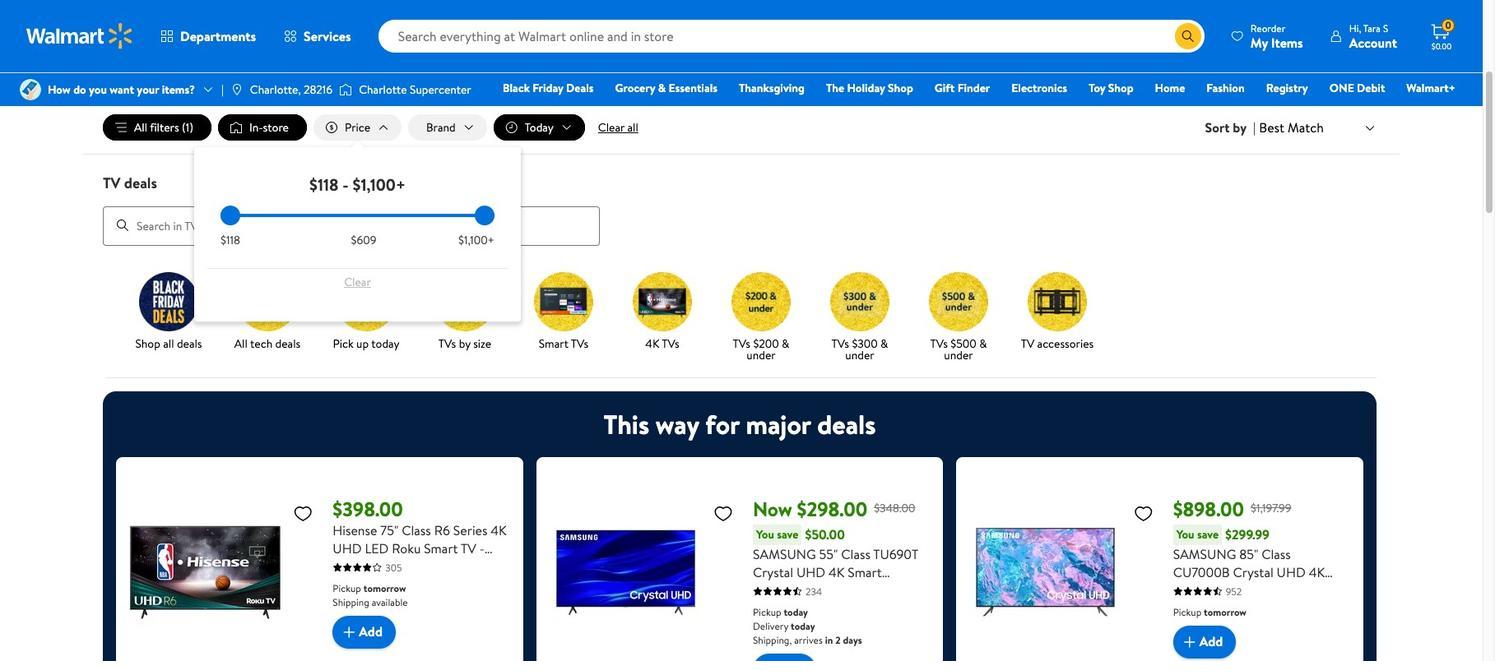 Task type: vqa. For each thing, say whether or not it's contained in the screenshot.
items?
yes



Task type: locate. For each thing, give the bounding box(es) containing it.
tvs $500 & under link
[[916, 272, 1002, 364]]

1 samsung from the left
[[753, 545, 816, 563]]

tomorrow inside pickup tomorrow shipping available
[[364, 582, 406, 595]]

you for now $298.00
[[756, 526, 774, 543]]

under down tvs $200 & under image
[[747, 347, 776, 363]]

television inside you save $50.00 samsung 55" class tu690t crystal uhd 4k smart television - un55tu690tfxza (new)
[[753, 582, 808, 600]]

uhd inside you save $50.00 samsung 55" class tu690t crystal uhd 4k smart television - un55tu690tfxza (new)
[[797, 563, 826, 582]]

0 horizontal spatial tv
[[103, 173, 121, 193]]

registry link
[[1259, 79, 1316, 97]]

& right grocery
[[658, 80, 666, 96]]

(new) right led
[[396, 558, 431, 576]]

under down tvs $300 & under image
[[845, 347, 875, 363]]

today down the 234
[[784, 605, 808, 619]]

tvs $200 & under
[[733, 335, 790, 363]]

pickup for shipping
[[333, 582, 361, 595]]

toy shop
[[1089, 80, 1134, 96]]

best match button
[[1256, 117, 1380, 138]]

$348.00
[[874, 500, 916, 517]]

2 vertical spatial tv
[[461, 540, 476, 558]]

tvs left $300
[[832, 335, 849, 352]]

1 horizontal spatial save
[[1197, 526, 1219, 543]]

0 horizontal spatial add button
[[333, 616, 396, 649]]

you down now
[[756, 526, 774, 543]]

tomorrow down 305 in the left bottom of the page
[[364, 582, 406, 595]]

1 vertical spatial all
[[234, 335, 248, 352]]

$118 up all tech deals image
[[221, 232, 240, 249]]

tvs for tvs by size
[[439, 335, 456, 352]]

brand
[[426, 119, 456, 136]]

1 horizontal spatial all
[[234, 335, 248, 352]]

 image left "charlotte,"
[[230, 83, 243, 96]]

1 horizontal spatial shop
[[888, 80, 913, 96]]

you
[[756, 526, 774, 543], [1177, 526, 1195, 543]]

 image right 28216 in the left of the page
[[339, 81, 352, 98]]

price button
[[314, 114, 402, 141]]

| inside sort and filter section element
[[1253, 119, 1256, 137]]

in-store
[[249, 119, 289, 136]]

smart
[[539, 335, 569, 352], [424, 540, 458, 558], [848, 563, 882, 582], [1173, 582, 1207, 600]]

tvs $200 & under link
[[718, 272, 804, 364]]

1 vertical spatial |
[[1253, 119, 1256, 137]]

uhd for $898.00
[[1277, 563, 1306, 582]]

0 vertical spatial all
[[627, 119, 638, 136]]

1 horizontal spatial  image
[[339, 81, 352, 98]]

6 tvs from the left
[[930, 335, 948, 352]]

& right $300
[[881, 335, 888, 352]]

samsung left 85"
[[1173, 545, 1236, 563]]

shop right 'toy'
[[1108, 80, 1134, 96]]

may
[[822, 36, 839, 50]]

available down 305 in the left bottom of the page
[[372, 595, 408, 609]]

smart right 55"
[[848, 563, 882, 582]]

crystal up delivery
[[753, 563, 793, 582]]

smart inside $398.00 hisense 75" class r6 series 4k uhd led roku smart tv - 75r6030k (new)
[[424, 540, 458, 558]]

1 horizontal spatial |
[[1253, 119, 1256, 137]]

0 horizontal spatial save
[[777, 526, 799, 543]]

smart up pickup tomorrow at the bottom right
[[1173, 582, 1207, 600]]

1 horizontal spatial $1,100+
[[458, 232, 495, 249]]

tv inside search box
[[103, 173, 121, 193]]

sort by |
[[1205, 119, 1256, 137]]

$118 up $118 range field
[[310, 174, 339, 196]]

| left best
[[1253, 119, 1256, 137]]

0 horizontal spatial television
[[753, 582, 808, 600]]

5 tvs from the left
[[832, 335, 849, 352]]

1 crystal from the left
[[753, 563, 793, 582]]

0 horizontal spatial you
[[756, 526, 774, 543]]

by right sort
[[1233, 119, 1247, 137]]

smart inside you save $299.99 samsung 85" class cu7000b crystal uhd 4k smart television un85cu7000bxza
[[1173, 582, 1207, 600]]

smart down smart tvs image at the left
[[539, 335, 569, 352]]

available
[[871, 36, 907, 50], [372, 595, 408, 609]]

under inside tvs $500 & under
[[944, 347, 973, 363]]

2 under from the left
[[845, 347, 875, 363]]

tvs for tvs $200 & under
[[733, 335, 751, 352]]

home
[[1155, 80, 1185, 96]]

Search in TV deals search field
[[103, 206, 600, 246]]

tv mounts image
[[1028, 272, 1087, 331]]

uhd up the 234
[[797, 563, 826, 582]]

$118 range field
[[221, 214, 495, 217]]

uhd left led
[[333, 540, 362, 558]]

0
[[1445, 18, 1451, 32]]

1 vertical spatial tomorrow
[[1204, 605, 1247, 619]]

4k inside you save $299.99 samsung 85" class cu7000b crystal uhd 4k smart television un85cu7000bxza
[[1309, 563, 1325, 582]]

0 horizontal spatial all
[[134, 119, 147, 136]]

1 vertical spatial clear
[[344, 274, 371, 291]]

today
[[525, 119, 554, 136]]

television up pickup tomorrow at the bottom right
[[1210, 582, 1265, 600]]

tomorrow down 952
[[1204, 605, 1247, 619]]

add button down shipping
[[333, 616, 396, 649]]

class left the r6 at the bottom left of page
[[402, 521, 431, 540]]

uhd for now $298.00
[[797, 563, 826, 582]]

deals down 'shop all deals' image
[[177, 335, 202, 352]]

1 you from the left
[[756, 526, 774, 543]]

tvs inside tvs $300 & under
[[832, 335, 849, 352]]

2 television from the left
[[1210, 582, 1265, 600]]

smart tvs image
[[534, 272, 593, 331]]

pickup up shipping,
[[753, 605, 781, 619]]

you
[[89, 81, 107, 98]]

1 horizontal spatial samsung
[[1173, 545, 1236, 563]]

pick up today image
[[337, 272, 396, 331]]

0 horizontal spatial |
[[221, 81, 224, 98]]

$1,100+
[[353, 174, 406, 196], [458, 232, 495, 249]]

1 horizontal spatial you
[[1177, 526, 1195, 543]]

2 horizontal spatial tv
[[1021, 335, 1035, 352]]

you inside you save $50.00 samsung 55" class tu690t crystal uhd 4k smart television - un55tu690tfxza (new)
[[756, 526, 774, 543]]

best match
[[1259, 118, 1324, 136]]

0 vertical spatial (new)
[[396, 558, 431, 576]]

add button down pickup tomorrow at the bottom right
[[1173, 626, 1236, 659]]

s
[[1383, 21, 1389, 35]]

pickup up add to cart image
[[1173, 605, 1202, 619]]

shop down 'shop all deals' image
[[135, 335, 160, 352]]

shop right the holiday
[[888, 80, 913, 96]]

supplies
[[644, 36, 678, 50]]

1 horizontal spatial under
[[845, 347, 875, 363]]

save inside you save $50.00 samsung 55" class tu690t crystal uhd 4k smart television - un55tu690tfxza (new)
[[777, 526, 799, 543]]

while
[[618, 36, 642, 50]]

shipping
[[333, 595, 369, 609]]

all left filters
[[134, 119, 147, 136]]

crystal inside you save $50.00 samsung 55" class tu690t crystal uhd 4k smart television - un55tu690tfxza (new)
[[753, 563, 793, 582]]

(1)
[[182, 119, 193, 136]]

class
[[402, 521, 431, 540], [841, 545, 871, 563], [1262, 545, 1291, 563]]

you for $898.00
[[1177, 526, 1195, 543]]

class right 85"
[[1262, 545, 1291, 563]]

deals right tech
[[275, 335, 301, 352]]

28216
[[304, 81, 333, 98]]

clear for clear all
[[598, 119, 625, 136]]

clear
[[598, 119, 625, 136], [344, 274, 371, 291]]

all left tech
[[234, 335, 248, 352]]

0 horizontal spatial pickup
[[333, 582, 361, 595]]

tvs down smart tvs image at the left
[[571, 335, 589, 352]]

in-
[[249, 119, 263, 136]]

you save $50.00 samsung 55" class tu690t crystal uhd 4k smart television - un55tu690tfxza (new)
[[753, 526, 929, 618]]

clear all button
[[592, 114, 645, 141]]

2 horizontal spatial uhd
[[1277, 563, 1306, 582]]

(new) up delivery
[[753, 600, 788, 618]]

by for sort
[[1233, 119, 1247, 137]]

all for all tech deals
[[234, 335, 248, 352]]

friday
[[533, 80, 564, 96]]

0 $0.00
[[1432, 18, 1452, 52]]

0 horizontal spatial crystal
[[753, 563, 793, 582]]

0 vertical spatial available
[[871, 36, 907, 50]]

0 horizontal spatial available
[[372, 595, 408, 609]]

- up pickup today delivery today shipping, arrives in 2 days
[[811, 582, 816, 600]]

1 vertical spatial -
[[480, 540, 485, 558]]

0 horizontal spatial shop
[[135, 335, 160, 352]]

& inside tvs $300 & under
[[881, 335, 888, 352]]

1 horizontal spatial class
[[841, 545, 871, 563]]

0 vertical spatial all
[[134, 119, 147, 136]]

pick up today link
[[323, 272, 409, 353]]

services
[[304, 27, 351, 45]]

& right $200
[[782, 335, 790, 352]]

tv left accessories
[[1021, 335, 1035, 352]]

tvs left $500 at right bottom
[[930, 335, 948, 352]]

2 vertical spatial -
[[811, 582, 816, 600]]

hi,
[[1349, 21, 1361, 35]]

4k down $50.00
[[829, 563, 845, 582]]

thanksgiving
[[739, 80, 805, 96]]

all down 'shop all deals' image
[[163, 335, 174, 352]]

tvs inside tvs $200 & under
[[733, 335, 751, 352]]

0 vertical spatial by
[[1233, 119, 1247, 137]]

1 horizontal spatial television
[[1210, 582, 1265, 600]]

1 tvs from the left
[[439, 335, 456, 352]]

tomorrow for pickup tomorrow
[[1204, 605, 1247, 619]]

1 vertical spatial $118
[[221, 232, 240, 249]]

1 horizontal spatial tomorrow
[[1204, 605, 1247, 619]]

2 samsung from the left
[[1173, 545, 1236, 563]]

3 under from the left
[[944, 347, 973, 363]]

$1108 range field
[[221, 214, 495, 217]]

uhd inside $398.00 hisense 75" class r6 series 4k uhd led roku smart tv - 75r6030k (new)
[[333, 540, 362, 558]]

items?
[[162, 81, 195, 98]]

departments
[[180, 27, 256, 45]]

0 horizontal spatial class
[[402, 521, 431, 540]]

one debit
[[1330, 80, 1385, 96]]

0 horizontal spatial $118
[[221, 232, 240, 249]]

2 horizontal spatial -
[[811, 582, 816, 600]]

0 horizontal spatial (new)
[[396, 558, 431, 576]]

essentials
[[669, 80, 718, 96]]

samsung inside you save $50.00 samsung 55" class tu690t crystal uhd 4k smart television - un55tu690tfxza (new)
[[753, 545, 816, 563]]

crystal up 952
[[1233, 563, 1274, 582]]

under inside tvs $300 & under
[[845, 347, 875, 363]]

charlotte
[[359, 81, 407, 98]]

1 vertical spatial all
[[163, 335, 174, 352]]

by left size
[[459, 335, 471, 352]]

add down shipping
[[359, 623, 383, 641]]

smart right roku
[[424, 540, 458, 558]]

samsung left 55"
[[753, 545, 816, 563]]

1 horizontal spatial pickup
[[753, 605, 781, 619]]

up
[[356, 335, 369, 352]]

tv for tv deals
[[103, 173, 121, 193]]

1 vertical spatial (new)
[[753, 600, 788, 618]]

0 horizontal spatial all
[[163, 335, 174, 352]]

tv for tv accessories
[[1021, 335, 1035, 352]]

available inside pickup tomorrow shipping available
[[372, 595, 408, 609]]

pickup inside pickup today delivery today shipping, arrives in 2 days
[[753, 605, 781, 619]]

tvs $300 & under link
[[817, 272, 903, 364]]

deals inside shop all deals link
[[177, 335, 202, 352]]

2 you from the left
[[1177, 526, 1195, 543]]

- up $118 range field
[[343, 174, 349, 196]]

supercenter
[[410, 81, 471, 98]]

class inside you save $50.00 samsung 55" class tu690t crystal uhd 4k smart television - un55tu690tfxza (new)
[[841, 545, 871, 563]]

class right 55"
[[841, 545, 871, 563]]

0 horizontal spatial by
[[459, 335, 471, 352]]

0 horizontal spatial $1,100+
[[353, 174, 406, 196]]

0 vertical spatial clear
[[598, 119, 625, 136]]

4k inside you save $50.00 samsung 55" class tu690t crystal uhd 4k smart television - un55tu690tfxza (new)
[[829, 563, 845, 582]]

tvs left size
[[439, 335, 456, 352]]

tvs left $200
[[733, 335, 751, 352]]

(new) for you
[[753, 600, 788, 618]]

(new) inside you save $50.00 samsung 55" class tu690t crystal uhd 4k smart television - un55tu690tfxza (new)
[[753, 600, 788, 618]]

all inside "link"
[[234, 335, 248, 352]]

by inside sort and filter section element
[[1233, 119, 1247, 137]]

in
[[825, 633, 833, 647]]

by for tvs
[[459, 335, 471, 352]]

2 horizontal spatial under
[[944, 347, 973, 363]]

0 horizontal spatial  image
[[230, 83, 243, 96]]

pickup down 75r6030k
[[333, 582, 361, 595]]

1 vertical spatial available
[[372, 595, 408, 609]]

all
[[627, 119, 638, 136], [163, 335, 174, 352]]

- inside you save $50.00 samsung 55" class tu690t crystal uhd 4k smart television - un55tu690tfxza (new)
[[811, 582, 816, 600]]

walmart+ link
[[1399, 79, 1463, 97]]

under down the tvs $500 & under image
[[944, 347, 973, 363]]

this way for major deals
[[604, 406, 876, 442]]

want
[[110, 81, 134, 98]]

smart inside you save $50.00 samsung 55" class tu690t crystal uhd 4k smart television - un55tu690tfxza (new)
[[848, 563, 882, 582]]

tv right the r6 at the bottom left of page
[[461, 540, 476, 558]]

$1,100+ up tvs by size image
[[458, 232, 495, 249]]

television for now
[[753, 582, 808, 600]]

1 television from the left
[[753, 582, 808, 600]]

tomorrow
[[364, 582, 406, 595], [1204, 605, 1247, 619]]

tvs for tvs $300 & under
[[832, 335, 849, 352]]

0 vertical spatial tomorrow
[[364, 582, 406, 595]]

tv accessories
[[1021, 335, 1094, 352]]

all tech deals
[[234, 335, 301, 352]]

all inside "button"
[[134, 119, 147, 136]]

& for tvs $300 & under
[[881, 335, 888, 352]]

1 horizontal spatial tv
[[461, 540, 476, 558]]

0 horizontal spatial samsung
[[753, 545, 816, 563]]

series
[[453, 521, 488, 540]]

pickup tomorrow shipping available
[[333, 582, 408, 609]]

television inside you save $299.99 samsung 85" class cu7000b crystal uhd 4k smart television un85cu7000bxza
[[1210, 582, 1265, 600]]

(new) inside $398.00 hisense 75" class r6 series 4k uhd led roku smart tv - 75r6030k (new)
[[396, 558, 431, 576]]

 image
[[20, 79, 41, 100]]

1 save from the left
[[777, 526, 799, 543]]

1 horizontal spatial add
[[1200, 633, 1223, 651]]

all down grocery
[[627, 119, 638, 136]]

0 vertical spatial tv
[[103, 173, 121, 193]]

0 horizontal spatial under
[[747, 347, 776, 363]]

1 horizontal spatial all
[[627, 119, 638, 136]]

samsung inside you save $299.99 samsung 85" class cu7000b crystal uhd 4k smart television un85cu7000bxza
[[1173, 545, 1236, 563]]

 image
[[339, 81, 352, 98], [230, 83, 243, 96]]

television up delivery
[[753, 582, 808, 600]]

0 horizontal spatial tomorrow
[[364, 582, 406, 595]]

2 save from the left
[[1197, 526, 1219, 543]]

uhd inside you save $299.99 samsung 85" class cu7000b crystal uhd 4k smart television un85cu7000bxza
[[1277, 563, 1306, 582]]

select
[[767, 36, 794, 50]]

today left in
[[791, 619, 815, 633]]

uhd right 85"
[[1277, 563, 1306, 582]]

deals up search image
[[124, 173, 157, 193]]

$1,100+ up $118 range field
[[353, 174, 406, 196]]

the holiday shop
[[826, 80, 913, 96]]

pickup inside pickup tomorrow shipping available
[[333, 582, 361, 595]]

all for shop
[[163, 335, 174, 352]]

4k
[[645, 335, 659, 352], [491, 521, 507, 540], [829, 563, 845, 582], [1309, 563, 1325, 582]]

samsung for now
[[753, 545, 816, 563]]

class inside you save $299.99 samsung 85" class cu7000b crystal uhd 4k smart television un85cu7000bxza
[[1262, 545, 1291, 563]]

add to favorites list, samsung 55" class tu690t crystal uhd 4k smart television - un55tu690tfxza (new) image
[[714, 503, 733, 524]]

save inside you save $299.99 samsung 85" class cu7000b crystal uhd 4k smart television un85cu7000bxza
[[1197, 526, 1219, 543]]

tvs down 4k tvs image
[[662, 335, 680, 352]]

clear for clear
[[344, 274, 371, 291]]

under for $200
[[747, 347, 776, 363]]

tomorrow for pickup tomorrow shipping available
[[364, 582, 406, 595]]

tv up search image
[[103, 173, 121, 193]]

you down $898.00
[[1177, 526, 1195, 543]]

4k right series
[[491, 521, 507, 540]]

crystal inside you save $299.99 samsung 85" class cu7000b crystal uhd 4k smart television un85cu7000bxza
[[1233, 563, 1274, 582]]

$200
[[753, 335, 779, 352]]

you inside you save $299.99 samsung 85" class cu7000b crystal uhd 4k smart television un85cu7000bxza
[[1177, 526, 1195, 543]]

television
[[753, 582, 808, 600], [1210, 582, 1265, 600]]

0 vertical spatial -
[[343, 174, 349, 196]]

account
[[1349, 33, 1397, 51]]

0 horizontal spatial clear
[[344, 274, 371, 291]]

1 vertical spatial by
[[459, 335, 471, 352]]

1 vertical spatial $1,100+
[[458, 232, 495, 249]]

2 crystal from the left
[[1233, 563, 1274, 582]]

1 horizontal spatial (new)
[[753, 600, 788, 618]]

under inside tvs $200 & under
[[747, 347, 776, 363]]

available right be
[[871, 36, 907, 50]]

crystal
[[753, 563, 793, 582], [1233, 563, 1274, 582]]

0 horizontal spatial uhd
[[333, 540, 362, 558]]

- for you
[[811, 582, 816, 600]]

2 horizontal spatial class
[[1262, 545, 1291, 563]]

-
[[343, 174, 349, 196], [480, 540, 485, 558], [811, 582, 816, 600]]

1 horizontal spatial -
[[480, 540, 485, 558]]

save
[[777, 526, 799, 543], [1197, 526, 1219, 543]]

you save $299.99 samsung 85" class cu7000b crystal uhd 4k smart television un85cu7000bxza
[[1173, 526, 1325, 618]]

clear inside sort and filter section element
[[598, 119, 625, 136]]

1 horizontal spatial crystal
[[1233, 563, 1274, 582]]

1 horizontal spatial clear
[[598, 119, 625, 136]]

1 horizontal spatial by
[[1233, 119, 1247, 137]]

4k right 85"
[[1309, 563, 1325, 582]]

0 horizontal spatial add
[[359, 623, 383, 641]]

tvs
[[439, 335, 456, 352], [571, 335, 589, 352], [662, 335, 680, 352], [733, 335, 751, 352], [832, 335, 849, 352], [930, 335, 948, 352]]

clear down the $609
[[344, 274, 371, 291]]

one
[[1330, 80, 1354, 96]]

save down $898.00
[[1197, 526, 1219, 543]]

4 tvs from the left
[[733, 335, 751, 352]]

hi, tara s account
[[1349, 21, 1397, 51]]

1 horizontal spatial uhd
[[797, 563, 826, 582]]

| right items?
[[221, 81, 224, 98]]

& right $500 at right bottom
[[979, 335, 987, 352]]

0 vertical spatial $118
[[310, 174, 339, 196]]

1 under from the left
[[747, 347, 776, 363]]

- right the r6 at the bottom left of page
[[480, 540, 485, 558]]

- inside $398.00 hisense 75" class r6 series 4k uhd led roku smart tv - 75r6030k (new)
[[480, 540, 485, 558]]

1 horizontal spatial $118
[[310, 174, 339, 196]]

save down now
[[777, 526, 799, 543]]

un85cu7000bxza
[[1173, 600, 1287, 618]]

clear down grocery
[[598, 119, 625, 136]]

fashion
[[1207, 80, 1245, 96]]

add down pickup tomorrow at the bottom right
[[1200, 633, 1223, 651]]

services button
[[270, 16, 365, 56]]

& inside tvs $500 & under
[[979, 335, 987, 352]]

toy shop link
[[1082, 79, 1141, 97]]

& inside tvs $200 & under
[[782, 335, 790, 352]]

clear button
[[221, 269, 495, 296]]

|
[[221, 81, 224, 98], [1253, 119, 1256, 137]]

1 vertical spatial tv
[[1021, 335, 1035, 352]]

tvs inside tvs $500 & under
[[930, 335, 948, 352]]

pick
[[333, 335, 354, 352]]

shipping,
[[753, 633, 792, 647]]

all inside button
[[627, 119, 638, 136]]

samsung
[[753, 545, 816, 563], [1173, 545, 1236, 563]]



Task type: describe. For each thing, give the bounding box(es) containing it.
$1,197.99
[[1251, 500, 1292, 517]]

 image for charlotte, 28216
[[230, 83, 243, 96]]

departments button
[[146, 16, 270, 56]]

add to favorites list, samsung 85" class cu7000b crystal uhd 4k smart television un85cu7000bxza image
[[1134, 503, 1154, 524]]

all filters (1) button
[[103, 114, 212, 141]]

pickup today delivery today shipping, arrives in 2 days
[[753, 605, 862, 647]]

smart for $398.00 hisense 75" class r6 series 4k uhd led roku smart tv - 75r6030k (new)
[[424, 540, 458, 558]]

tech
[[250, 335, 273, 352]]

1 horizontal spatial available
[[871, 36, 907, 50]]

days
[[843, 633, 862, 647]]

smart inside smart tvs link
[[539, 335, 569, 352]]

limited quantities. while supplies last. no rain checks. select items may not be available in-store.
[[538, 36, 945, 50]]

all for clear
[[627, 119, 638, 136]]

Walmart Site-Wide search field
[[378, 20, 1205, 53]]

filters
[[150, 119, 179, 136]]

quantities.
[[572, 36, 616, 50]]

tvs $500 & under image
[[929, 272, 988, 331]]

be
[[858, 36, 869, 50]]

952
[[1226, 585, 1242, 599]]

walmart+
[[1407, 80, 1456, 96]]

walmart image
[[26, 23, 133, 49]]

pickup tomorrow
[[1173, 605, 1247, 619]]

rain
[[715, 36, 731, 50]]

limited
[[538, 36, 570, 50]]

charlotte,
[[250, 81, 301, 98]]

home link
[[1148, 79, 1193, 97]]

store
[[263, 119, 289, 136]]

shop all deals link
[[126, 272, 212, 353]]

4k tvs
[[645, 335, 680, 352]]

 image for charlotte supercenter
[[339, 81, 352, 98]]

class for now
[[841, 545, 871, 563]]

3 tvs from the left
[[662, 335, 680, 352]]

how do you want your items?
[[48, 81, 195, 98]]

not
[[841, 36, 856, 50]]

all for all filters (1)
[[134, 119, 147, 136]]

75"
[[380, 521, 399, 540]]

way
[[656, 406, 699, 442]]

75r6030k
[[333, 558, 393, 576]]

the
[[826, 80, 845, 96]]

shop all deals image
[[139, 272, 198, 331]]

items
[[1271, 33, 1303, 51]]

tvs by size image
[[435, 272, 495, 331]]

$299.99
[[1225, 526, 1270, 544]]

$398.00
[[333, 495, 403, 523]]

1 horizontal spatial add button
[[1173, 626, 1236, 659]]

tvs $500 & under
[[930, 335, 987, 363]]

television for $898.00
[[1210, 582, 1265, 600]]

samsung for $898.00
[[1173, 545, 1236, 563]]

electronics
[[1012, 80, 1068, 96]]

registry
[[1266, 80, 1308, 96]]

- for $398.00
[[480, 540, 485, 558]]

accessories
[[1037, 335, 1094, 352]]

for
[[705, 406, 740, 442]]

thanksgiving link
[[732, 79, 812, 97]]

add for add to cart image
[[1200, 633, 1223, 651]]

pickup for delivery
[[753, 605, 781, 619]]

smart for you save $299.99 samsung 85" class cu7000b crystal uhd 4k smart television un85cu7000bxza
[[1173, 582, 1207, 600]]

0 vertical spatial |
[[221, 81, 224, 98]]

electronics link
[[1004, 79, 1075, 97]]

deals right major
[[817, 406, 876, 442]]

today right up
[[371, 335, 400, 352]]

do
[[73, 81, 86, 98]]

$0.00
[[1432, 40, 1452, 52]]

search image
[[116, 219, 129, 232]]

class inside $398.00 hisense 75" class r6 series 4k uhd led roku smart tv - 75r6030k (new)
[[402, 521, 431, 540]]

add to favorites list, hisense 75" class r6 series 4k uhd led roku smart tv - 75r6030k (new) image
[[293, 503, 313, 524]]

brand button
[[408, 114, 487, 141]]

& for tvs $200 & under
[[782, 335, 790, 352]]

how
[[48, 81, 71, 98]]

4k tvs image
[[633, 272, 692, 331]]

items
[[796, 36, 819, 50]]

shop all deals
[[135, 335, 202, 352]]

add to cart image
[[339, 623, 359, 642]]

tv inside $398.00 hisense 75" class r6 series 4k uhd led roku smart tv - 75r6030k (new)
[[461, 540, 476, 558]]

charlotte, 28216
[[250, 81, 333, 98]]

arrives
[[794, 633, 823, 647]]

one debit link
[[1322, 79, 1393, 97]]

finder
[[958, 80, 990, 96]]

deals inside all tech deals "link"
[[275, 335, 301, 352]]

no
[[700, 36, 713, 50]]

2 horizontal spatial pickup
[[1173, 605, 1202, 619]]

$118 - $1,100+
[[310, 174, 406, 196]]

$898.00
[[1173, 495, 1244, 523]]

best
[[1259, 118, 1285, 136]]

all filters (1)
[[134, 119, 193, 136]]

85"
[[1240, 545, 1259, 563]]

$118 for $118
[[221, 232, 240, 249]]

tvs by size
[[439, 335, 491, 352]]

under for $300
[[845, 347, 875, 363]]

grocery
[[615, 80, 655, 96]]

size
[[473, 335, 491, 352]]

fashion link
[[1199, 79, 1252, 97]]

$898.00 $1,197.99
[[1173, 495, 1292, 523]]

reorder
[[1251, 21, 1286, 35]]

0 horizontal spatial -
[[343, 174, 349, 196]]

grocery & essentials
[[615, 80, 718, 96]]

save for $898.00
[[1197, 526, 1219, 543]]

2 horizontal spatial shop
[[1108, 80, 1134, 96]]

2 tvs from the left
[[571, 335, 589, 352]]

234
[[806, 585, 822, 599]]

price
[[345, 119, 370, 136]]

search icon image
[[1182, 30, 1195, 43]]

TV deals search field
[[83, 173, 1400, 246]]

in-store button
[[218, 114, 307, 141]]

tvs $200 & under image
[[732, 272, 791, 331]]

black friday deals link
[[495, 79, 601, 97]]

4k down 4k tvs image
[[645, 335, 659, 352]]

0 vertical spatial $1,100+
[[353, 174, 406, 196]]

$118 for $118 - $1,100+
[[310, 174, 339, 196]]

add to cart image
[[1180, 633, 1200, 652]]

gift finder
[[935, 80, 990, 96]]

tv deals
[[103, 173, 157, 193]]

gift
[[935, 80, 955, 96]]

holiday
[[847, 80, 885, 96]]

black friday deals
[[503, 80, 594, 96]]

tu690t
[[873, 545, 919, 563]]

sort and filter section element
[[83, 101, 1400, 154]]

this
[[604, 406, 649, 442]]

(new) for $398.00
[[396, 558, 431, 576]]

delivery
[[753, 619, 789, 633]]

under for $500
[[944, 347, 973, 363]]

add for add to cart icon
[[359, 623, 383, 641]]

4k tvs link
[[620, 272, 705, 353]]

reorder my items
[[1251, 21, 1303, 51]]

$500
[[951, 335, 977, 352]]

305
[[385, 561, 402, 575]]

class for $898.00
[[1262, 545, 1291, 563]]

crystal for now
[[753, 563, 793, 582]]

4k inside $398.00 hisense 75" class r6 series 4k uhd led roku smart tv - 75r6030k (new)
[[491, 521, 507, 540]]

crystal for $898.00
[[1233, 563, 1274, 582]]

save for now
[[777, 526, 799, 543]]

all tech deals image
[[238, 272, 297, 331]]

tvs for tvs $500 & under
[[930, 335, 948, 352]]

tvs $300 & under image
[[830, 272, 890, 331]]

in-
[[910, 36, 921, 50]]

& for tvs $500 & under
[[979, 335, 987, 352]]

smart for you save $50.00 samsung 55" class tu690t crystal uhd 4k smart television - un55tu690tfxza (new)
[[848, 563, 882, 582]]

pick up today
[[333, 335, 400, 352]]

deals inside tv deals search box
[[124, 173, 157, 193]]

Search search field
[[378, 20, 1205, 53]]



